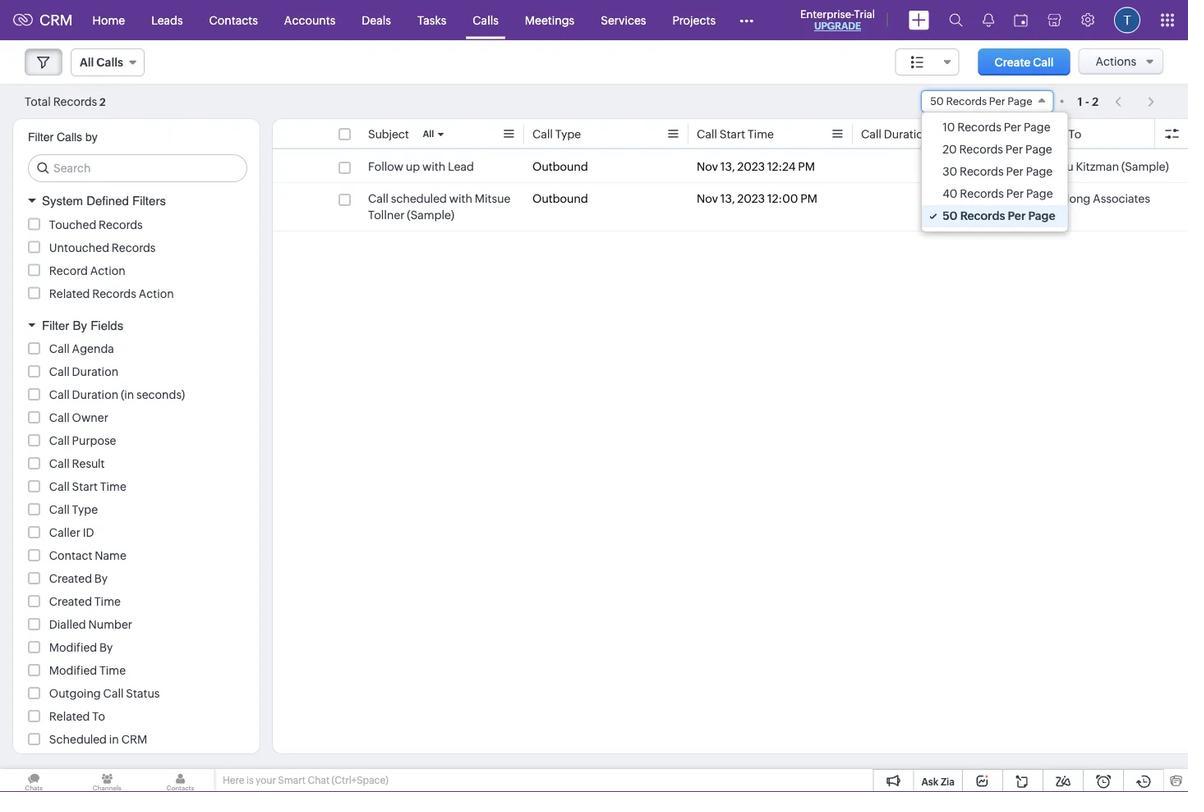Task type: describe. For each thing, give the bounding box(es) containing it.
untouched records
[[49, 241, 156, 254]]

pm for nov 13, 2023 12:00 pm
[[800, 192, 817, 205]]

page for 40 records per page option
[[1026, 187, 1053, 200]]

30 records per page option
[[922, 161, 1068, 183]]

in
[[109, 734, 119, 747]]

2023 for 12:24
[[737, 160, 765, 173]]

filter for filter calls by
[[28, 131, 54, 144]]

home
[[93, 14, 125, 27]]

follow up with lead
[[368, 160, 474, 173]]

outgoing call status
[[49, 688, 160, 701]]

calendar image
[[1014, 14, 1028, 27]]

contact
[[49, 550, 92, 563]]

1 vertical spatial related
[[49, 287, 90, 300]]

morlong associates
[[1045, 192, 1150, 205]]

Other Modules field
[[729, 7, 764, 33]]

2 vertical spatial duration
[[72, 389, 118, 402]]

outgoing
[[49, 688, 101, 701]]

ask zia
[[921, 777, 955, 788]]

2 vertical spatial related
[[49, 711, 90, 724]]

All Calls field
[[71, 48, 144, 76]]

call scheduled with mitsue tollner (sample) link
[[368, 191, 516, 223]]

purpose
[[72, 435, 116, 448]]

contact name
[[49, 550, 126, 563]]

related records action
[[49, 287, 174, 300]]

crm link
[[13, 12, 73, 29]]

records down 10 records per page option
[[959, 143, 1003, 156]]

all for all
[[423, 129, 434, 139]]

50 records per page option
[[922, 205, 1068, 228]]

signals element
[[973, 0, 1004, 40]]

0 horizontal spatial type
[[72, 504, 98, 517]]

accounts
[[284, 14, 335, 27]]

2 horizontal spatial calls
[[473, 14, 499, 27]]

filters
[[132, 194, 166, 208]]

records down 40 records per page option
[[960, 210, 1005, 223]]

tasks link
[[404, 0, 460, 40]]

1 vertical spatial start
[[72, 481, 98, 494]]

outbound for follow up with lead
[[532, 160, 588, 173]]

by for created
[[94, 573, 108, 586]]

1 - 2
[[1078, 95, 1099, 108]]

associates
[[1093, 192, 1150, 205]]

modified time
[[49, 665, 126, 678]]

10 records per page
[[942, 121, 1050, 134]]

meetings
[[525, 14, 575, 27]]

lead
[[448, 160, 474, 173]]

up
[[406, 160, 420, 173]]

leads link
[[138, 0, 196, 40]]

time down result
[[100, 481, 126, 494]]

touched records
[[49, 218, 143, 231]]

create menu image
[[909, 10, 929, 30]]

here
[[223, 776, 244, 787]]

contacts
[[209, 14, 258, 27]]

deals link
[[349, 0, 404, 40]]

call result
[[49, 458, 105, 471]]

per for 10 records per page option
[[1004, 121, 1021, 134]]

contacts link
[[196, 0, 271, 40]]

50 inside field
[[930, 95, 944, 108]]

record action
[[49, 264, 125, 277]]

calls link
[[460, 0, 512, 40]]

search image
[[949, 13, 963, 27]]

kitzman
[[1076, 160, 1119, 173]]

all calls
[[80, 56, 123, 69]]

create call
[[995, 55, 1054, 69]]

0 vertical spatial type
[[555, 128, 581, 141]]

trial
[[854, 8, 875, 20]]

system
[[42, 194, 83, 208]]

dialled
[[49, 619, 86, 632]]

by for filter
[[73, 318, 87, 333]]

2023 for 12:00
[[737, 192, 765, 205]]

50 records per page inside option
[[942, 210, 1055, 223]]

subject
[[368, 128, 409, 141]]

total records 2
[[25, 95, 106, 108]]

scheduled
[[49, 734, 107, 747]]

filter by fields button
[[13, 311, 260, 340]]

touched
[[49, 218, 96, 231]]

owner
[[72, 412, 108, 425]]

system defined filters
[[42, 194, 166, 208]]

0 vertical spatial to
[[1068, 128, 1081, 141]]

10
[[942, 121, 955, 134]]

0 vertical spatial call duration
[[861, 128, 930, 141]]

deals
[[362, 14, 391, 27]]

12:00
[[767, 192, 798, 205]]

outbound for call scheduled with mitsue tollner (sample)
[[532, 192, 588, 205]]

1 horizontal spatial action
[[139, 287, 174, 300]]

12:24
[[767, 160, 796, 173]]

chats image
[[0, 770, 68, 793]]

1 vertical spatial duration
[[72, 366, 118, 379]]

13, for nov 13, 2023 12:24 pm
[[720, 160, 735, 173]]

filter calls by
[[28, 131, 98, 144]]

1 horizontal spatial call start time
[[697, 128, 774, 141]]

signals image
[[983, 13, 994, 27]]

records inside field
[[946, 95, 987, 108]]

system defined filters button
[[13, 187, 260, 216]]

tollner
[[368, 209, 405, 222]]

record
[[49, 264, 88, 277]]

is
[[246, 776, 254, 787]]

morlong associates link
[[1025, 191, 1150, 207]]

caller
[[49, 527, 80, 540]]

services link
[[588, 0, 659, 40]]

modified for modified time
[[49, 665, 97, 678]]

0 horizontal spatial call type
[[49, 504, 98, 517]]

id
[[83, 527, 94, 540]]

modified by
[[49, 642, 113, 655]]

created for created time
[[49, 596, 92, 609]]

call purpose
[[49, 435, 116, 448]]

your
[[256, 776, 276, 787]]

1 horizontal spatial call type
[[532, 128, 581, 141]]

untouched
[[49, 241, 109, 254]]

pm for nov 13, 2023 12:24 pm
[[798, 160, 815, 173]]

smart
[[278, 776, 306, 787]]

chau kitzman (sample)
[[1045, 160, 1169, 173]]

20 records per page option
[[922, 139, 1068, 161]]



Task type: vqa. For each thing, say whether or not it's contained in the screenshot.
Free Upgrade
no



Task type: locate. For each thing, give the bounding box(es) containing it.
1 vertical spatial call type
[[49, 504, 98, 517]]

1 vertical spatial pm
[[800, 192, 817, 205]]

outbound
[[532, 160, 588, 173], [532, 192, 588, 205]]

0 vertical spatial crm
[[39, 12, 73, 29]]

created for created by
[[49, 573, 92, 586]]

row group
[[273, 151, 1188, 232]]

action up filter by fields "dropdown button"
[[139, 287, 174, 300]]

per up 20 records per page
[[1004, 121, 1021, 134]]

create menu element
[[899, 0, 939, 40]]

1 vertical spatial calls
[[96, 56, 123, 69]]

by inside "dropdown button"
[[73, 318, 87, 333]]

1 horizontal spatial to
[[1068, 128, 1081, 141]]

2023 left 12:24
[[737, 160, 765, 173]]

0 vertical spatial call start time
[[697, 128, 774, 141]]

scheduled in crm
[[49, 734, 147, 747]]

all up the total records 2
[[80, 56, 94, 69]]

1 vertical spatial to
[[92, 711, 105, 724]]

with left mitsue
[[449, 192, 472, 205]]

duration left '10'
[[884, 128, 930, 141]]

follow
[[368, 160, 403, 173]]

1 horizontal spatial related to
[[1025, 128, 1081, 141]]

0 vertical spatial pm
[[798, 160, 815, 173]]

0 horizontal spatial call duration
[[49, 366, 118, 379]]

nov up nov 13, 2023 12:00 pm
[[697, 160, 718, 173]]

number
[[88, 619, 132, 632]]

created
[[49, 573, 92, 586], [49, 596, 92, 609]]

by
[[85, 131, 98, 144]]

by down number
[[99, 642, 113, 655]]

40 records per page option
[[922, 183, 1068, 205]]

0 horizontal spatial crm
[[39, 12, 73, 29]]

page for 10 records per page option
[[1024, 121, 1050, 134]]

0 vertical spatial start
[[720, 128, 745, 141]]

2 vertical spatial by
[[99, 642, 113, 655]]

crm left home link
[[39, 12, 73, 29]]

0 horizontal spatial related to
[[49, 711, 105, 724]]

actions
[[1096, 55, 1136, 68]]

0 horizontal spatial to
[[92, 711, 105, 724]]

2 outbound from the top
[[532, 192, 588, 205]]

related to up scheduled
[[49, 711, 105, 724]]

modified up outgoing
[[49, 665, 97, 678]]

filter up call agenda on the left of page
[[42, 318, 69, 333]]

2 inside the total records 2
[[99, 96, 106, 108]]

1 vertical spatial all
[[423, 129, 434, 139]]

1 vertical spatial with
[[449, 192, 472, 205]]

0 vertical spatial 50
[[930, 95, 944, 108]]

50 Records Per Page field
[[921, 90, 1054, 113]]

0 vertical spatial 13,
[[720, 160, 735, 173]]

per for '20 records per page' option
[[1005, 143, 1023, 156]]

call start time down result
[[49, 481, 126, 494]]

nov for nov 13, 2023 12:00 pm
[[697, 192, 718, 205]]

0 vertical spatial filter
[[28, 131, 54, 144]]

2023
[[737, 160, 765, 173], [737, 192, 765, 205]]

1 vertical spatial 50
[[942, 210, 958, 223]]

records right total
[[53, 95, 97, 108]]

calls for filter calls by
[[57, 131, 82, 144]]

1 vertical spatial 2023
[[737, 192, 765, 205]]

by down name
[[94, 573, 108, 586]]

modified
[[49, 642, 97, 655], [49, 665, 97, 678]]

2 vertical spatial calls
[[57, 131, 82, 144]]

per down 40 records per page at the top right of page
[[1008, 210, 1026, 223]]

50 down 40
[[942, 210, 958, 223]]

1 13, from the top
[[720, 160, 735, 173]]

records down touched records
[[112, 241, 156, 254]]

with right up
[[422, 160, 446, 173]]

1 vertical spatial action
[[139, 287, 174, 300]]

0 horizontal spatial call start time
[[49, 481, 126, 494]]

nov 13, 2023 12:24 pm
[[697, 160, 815, 173]]

(sample) up associates
[[1121, 160, 1169, 173]]

scheduled
[[391, 192, 447, 205]]

0 vertical spatial duration
[[884, 128, 930, 141]]

create call button
[[978, 48, 1070, 76]]

2 for total records 2
[[99, 96, 106, 108]]

0 horizontal spatial 2
[[99, 96, 106, 108]]

pm right 12:24
[[798, 160, 815, 173]]

agenda
[[72, 343, 114, 356]]

search element
[[939, 0, 973, 40]]

2 nov from the top
[[697, 192, 718, 205]]

enterprise-trial upgrade
[[800, 8, 875, 32]]

dialled number
[[49, 619, 132, 632]]

1 2023 from the top
[[737, 160, 765, 173]]

1 vertical spatial type
[[72, 504, 98, 517]]

50 records per page inside field
[[930, 95, 1032, 108]]

nov for nov 13, 2023 12:24 pm
[[697, 160, 718, 173]]

1 vertical spatial filter
[[42, 318, 69, 333]]

1 horizontal spatial calls
[[96, 56, 123, 69]]

records down "50 records per page" field
[[957, 121, 1001, 134]]

by up call agenda on the left of page
[[73, 318, 87, 333]]

1 created from the top
[[49, 573, 92, 586]]

page for '30 records per page' option
[[1026, 165, 1053, 178]]

1 vertical spatial (sample)
[[407, 209, 454, 222]]

40 records per page
[[942, 187, 1053, 200]]

1 horizontal spatial all
[[423, 129, 434, 139]]

page inside field
[[1008, 95, 1032, 108]]

1 vertical spatial crm
[[121, 734, 147, 747]]

0 vertical spatial call type
[[532, 128, 581, 141]]

filter inside "dropdown button"
[[42, 318, 69, 333]]

leads
[[151, 14, 183, 27]]

filter by fields
[[42, 318, 123, 333]]

start up nov 13, 2023 12:24 pm
[[720, 128, 745, 141]]

all inside "field"
[[80, 56, 94, 69]]

0 horizontal spatial calls
[[57, 131, 82, 144]]

0 vertical spatial with
[[422, 160, 446, 173]]

(in
[[121, 389, 134, 402]]

related down record
[[49, 287, 90, 300]]

call duration down call agenda on the left of page
[[49, 366, 118, 379]]

30
[[942, 165, 957, 178]]

time up number
[[94, 596, 121, 609]]

call inside call scheduled with mitsue tollner (sample)
[[368, 192, 389, 205]]

page for '20 records per page' option
[[1025, 143, 1052, 156]]

0 vertical spatial nov
[[697, 160, 718, 173]]

accounts link
[[271, 0, 349, 40]]

2
[[1092, 95, 1099, 108], [99, 96, 106, 108]]

calls down home
[[96, 56, 123, 69]]

13, for nov 13, 2023 12:00 pm
[[720, 192, 735, 205]]

created by
[[49, 573, 108, 586]]

records up fields
[[92, 287, 136, 300]]

2 down all calls
[[99, 96, 106, 108]]

per up 40 records per page at the top right of page
[[1006, 165, 1024, 178]]

time
[[748, 128, 774, 141], [100, 481, 126, 494], [94, 596, 121, 609], [99, 665, 126, 678]]

2023 left 12:00
[[737, 192, 765, 205]]

mitsue
[[475, 192, 511, 205]]

chat
[[308, 776, 330, 787]]

zia
[[941, 777, 955, 788]]

2 right -
[[1092, 95, 1099, 108]]

filter down total
[[28, 131, 54, 144]]

size image
[[911, 55, 924, 70]]

upgrade
[[814, 21, 861, 32]]

fields
[[91, 318, 123, 333]]

profile element
[[1104, 0, 1150, 40]]

related up chau
[[1025, 128, 1066, 141]]

0 vertical spatial action
[[90, 264, 125, 277]]

1 horizontal spatial (sample)
[[1121, 160, 1169, 173]]

50 inside option
[[942, 210, 958, 223]]

1 vertical spatial related to
[[49, 711, 105, 724]]

per for '30 records per page' option
[[1006, 165, 1024, 178]]

nov 13, 2023 12:00 pm
[[697, 192, 817, 205]]

channels image
[[73, 770, 141, 793]]

profile image
[[1114, 7, 1140, 33]]

nov down nov 13, 2023 12:24 pm
[[697, 192, 718, 205]]

1 horizontal spatial type
[[555, 128, 581, 141]]

row group containing follow up with lead
[[273, 151, 1188, 232]]

per down 30 records per page
[[1006, 187, 1024, 200]]

call
[[1033, 55, 1054, 69], [532, 128, 553, 141], [697, 128, 717, 141], [861, 128, 882, 141], [368, 192, 389, 205], [49, 343, 70, 356], [49, 366, 70, 379], [49, 389, 70, 402], [49, 412, 70, 425], [49, 435, 70, 448], [49, 458, 70, 471], [49, 481, 70, 494], [49, 504, 70, 517], [103, 688, 124, 701]]

0 vertical spatial 50 records per page
[[930, 95, 1032, 108]]

call duration left '10'
[[861, 128, 930, 141]]

created up dialled
[[49, 596, 92, 609]]

50 records per page down 40 records per page option
[[942, 210, 1055, 223]]

related to up chau
[[1025, 128, 1081, 141]]

1 vertical spatial nov
[[697, 192, 718, 205]]

0 horizontal spatial all
[[80, 56, 94, 69]]

caller id
[[49, 527, 94, 540]]

(sample) inside call scheduled with mitsue tollner (sample)
[[407, 209, 454, 222]]

seconds)
[[136, 389, 185, 402]]

2 modified from the top
[[49, 665, 97, 678]]

1 vertical spatial 13,
[[720, 192, 735, 205]]

1 vertical spatial outbound
[[532, 192, 588, 205]]

action
[[90, 264, 125, 277], [139, 287, 174, 300]]

13, up nov 13, 2023 12:00 pm
[[720, 160, 735, 173]]

to down 1
[[1068, 128, 1081, 141]]

40
[[942, 187, 958, 200]]

1 nov from the top
[[697, 160, 718, 173]]

per inside field
[[989, 95, 1005, 108]]

name
[[95, 550, 126, 563]]

chau
[[1045, 160, 1074, 173]]

duration down agenda
[[72, 366, 118, 379]]

related to
[[1025, 128, 1081, 141], [49, 711, 105, 724]]

0 vertical spatial (sample)
[[1121, 160, 1169, 173]]

(sample) down scheduled
[[407, 209, 454, 222]]

call start time up nov 13, 2023 12:24 pm
[[697, 128, 774, 141]]

0 vertical spatial related
[[1025, 128, 1066, 141]]

50 up '10'
[[930, 95, 944, 108]]

0 vertical spatial modified
[[49, 642, 97, 655]]

per for 40 records per page option
[[1006, 187, 1024, 200]]

20 records per page
[[942, 143, 1052, 156]]

navigation
[[1107, 90, 1163, 113]]

pm
[[798, 160, 815, 173], [800, 192, 817, 205]]

calls for all calls
[[96, 56, 123, 69]]

duration up owner
[[72, 389, 118, 402]]

all up the follow up with lead link on the top left of the page
[[423, 129, 434, 139]]

projects
[[672, 14, 716, 27]]

start down result
[[72, 481, 98, 494]]

call scheduled with mitsue tollner (sample)
[[368, 192, 511, 222]]

1 vertical spatial 50 records per page
[[942, 210, 1055, 223]]

to
[[1068, 128, 1081, 141], [92, 711, 105, 724]]

Search text field
[[29, 155, 246, 182]]

all for all calls
[[80, 56, 94, 69]]

calls left by
[[57, 131, 82, 144]]

related
[[1025, 128, 1066, 141], [49, 287, 90, 300], [49, 711, 90, 724]]

records down '30 records per page' option
[[960, 187, 1004, 200]]

None field
[[895, 48, 959, 76]]

filter
[[28, 131, 54, 144], [42, 318, 69, 333]]

contacts image
[[147, 770, 214, 793]]

per up the 10 records per page
[[989, 95, 1005, 108]]

2 2023 from the top
[[737, 192, 765, 205]]

0 vertical spatial outbound
[[532, 160, 588, 173]]

tasks
[[417, 14, 446, 27]]

13, down nov 13, 2023 12:24 pm
[[720, 192, 735, 205]]

with for scheduled
[[449, 192, 472, 205]]

records down '20 records per page' option
[[960, 165, 1004, 178]]

1 vertical spatial by
[[94, 573, 108, 586]]

related down outgoing
[[49, 711, 90, 724]]

defined
[[86, 194, 129, 208]]

here is your smart chat (ctrl+space)
[[223, 776, 388, 787]]

list box containing 10 records per page
[[922, 113, 1068, 232]]

all
[[80, 56, 94, 69], [423, 129, 434, 139]]

2 13, from the top
[[720, 192, 735, 205]]

1 horizontal spatial 2
[[1092, 95, 1099, 108]]

records up '10'
[[946, 95, 987, 108]]

1 horizontal spatial start
[[720, 128, 745, 141]]

action up related records action
[[90, 264, 125, 277]]

with for up
[[422, 160, 446, 173]]

0 horizontal spatial with
[[422, 160, 446, 173]]

modified down dialled
[[49, 642, 97, 655]]

pm right 12:00
[[800, 192, 817, 205]]

to up scheduled in crm
[[92, 711, 105, 724]]

1 vertical spatial modified
[[49, 665, 97, 678]]

per for 50 records per page option
[[1008, 210, 1026, 223]]

per up 30 records per page
[[1005, 143, 1023, 156]]

follow up with lead link
[[368, 159, 474, 175]]

calls inside "field"
[[96, 56, 123, 69]]

call agenda
[[49, 343, 114, 356]]

0 vertical spatial related to
[[1025, 128, 1081, 141]]

list box
[[922, 113, 1068, 232]]

calls right tasks "link"
[[473, 14, 499, 27]]

home link
[[79, 0, 138, 40]]

0 vertical spatial calls
[[473, 14, 499, 27]]

2 for 1 - 2
[[1092, 95, 1099, 108]]

50
[[930, 95, 944, 108], [942, 210, 958, 223]]

created down contact
[[49, 573, 92, 586]]

0 vertical spatial created
[[49, 573, 92, 586]]

records down 'defined'
[[99, 218, 143, 231]]

1 horizontal spatial crm
[[121, 734, 147, 747]]

0 horizontal spatial action
[[90, 264, 125, 277]]

services
[[601, 14, 646, 27]]

1 vertical spatial call start time
[[49, 481, 126, 494]]

50 records per page up 10 records per page option
[[930, 95, 1032, 108]]

with inside call scheduled with mitsue tollner (sample)
[[449, 192, 472, 205]]

modified for modified by
[[49, 642, 97, 655]]

call inside button
[[1033, 55, 1054, 69]]

1 vertical spatial call duration
[[49, 366, 118, 379]]

page
[[1008, 95, 1032, 108], [1024, 121, 1050, 134], [1025, 143, 1052, 156], [1026, 165, 1053, 178], [1026, 187, 1053, 200], [1028, 210, 1055, 223]]

meetings link
[[512, 0, 588, 40]]

create
[[995, 55, 1031, 69]]

1 horizontal spatial call duration
[[861, 128, 930, 141]]

1 outbound from the top
[[532, 160, 588, 173]]

with
[[422, 160, 446, 173], [449, 192, 472, 205]]

projects link
[[659, 0, 729, 40]]

0 vertical spatial all
[[80, 56, 94, 69]]

10 records per page option
[[922, 117, 1068, 139]]

duration
[[884, 128, 930, 141], [72, 366, 118, 379], [72, 389, 118, 402]]

0 horizontal spatial (sample)
[[407, 209, 454, 222]]

0 vertical spatial 2023
[[737, 160, 765, 173]]

20
[[942, 143, 957, 156]]

filter for filter by fields
[[42, 318, 69, 333]]

crm right in
[[121, 734, 147, 747]]

time up outgoing call status
[[99, 665, 126, 678]]

time up nov 13, 2023 12:24 pm
[[748, 128, 774, 141]]

1 vertical spatial created
[[49, 596, 92, 609]]

1 modified from the top
[[49, 642, 97, 655]]

2 created from the top
[[49, 596, 92, 609]]

(ctrl+space)
[[332, 776, 388, 787]]

page for 50 records per page option
[[1028, 210, 1055, 223]]

by for modified
[[99, 642, 113, 655]]

by
[[73, 318, 87, 333], [94, 573, 108, 586], [99, 642, 113, 655]]

total
[[25, 95, 51, 108]]

chau kitzman (sample) link
[[1025, 159, 1169, 175]]

30 records per page
[[942, 165, 1053, 178]]

0 horizontal spatial start
[[72, 481, 98, 494]]

0 vertical spatial by
[[73, 318, 87, 333]]

call start time
[[697, 128, 774, 141], [49, 481, 126, 494]]

1 horizontal spatial with
[[449, 192, 472, 205]]



